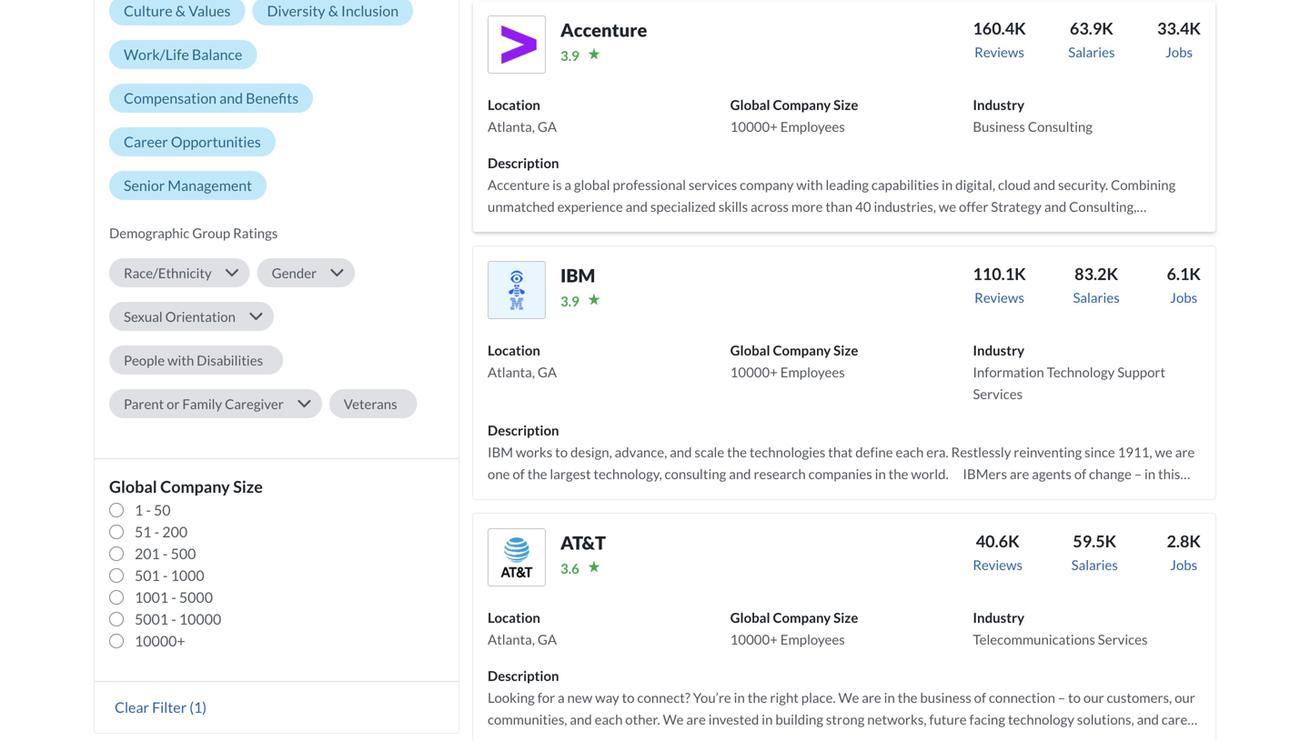 Task type: describe. For each thing, give the bounding box(es) containing it.
industry information technology support services
[[973, 342, 1166, 402]]

compensation
[[124, 89, 217, 107]]

employees for accenture
[[780, 118, 845, 135]]

at&t
[[560, 532, 606, 554]]

employees for ibm
[[780, 364, 845, 380]]

description for ibm
[[488, 422, 559, 438]]

59.5k salaries
[[1071, 531, 1118, 573]]

career opportunities
[[124, 133, 261, 150]]

1001 - 5000
[[135, 589, 213, 606]]

1001
[[135, 589, 168, 606]]

- for 1
[[146, 501, 151, 519]]

at&t image
[[488, 529, 546, 587]]

compensation and benefits
[[124, 89, 299, 107]]

atlanta, for ibm
[[488, 364, 535, 380]]

management
[[168, 176, 252, 194]]

ga for at&t
[[538, 631, 557, 648]]

demographic group ratings
[[109, 225, 278, 241]]

global for ibm
[[730, 342, 770, 358]]

160.4k reviews
[[973, 18, 1026, 60]]

40.6k
[[976, 531, 1020, 551]]

employees for at&t
[[780, 631, 845, 648]]

diversity & inclusion
[[267, 2, 399, 19]]

2.8k jobs
[[1167, 531, 1201, 573]]

51 - 200
[[135, 523, 188, 541]]

160.4k
[[973, 18, 1026, 38]]

support
[[1117, 364, 1166, 380]]

(1)
[[189, 699, 207, 716]]

63.9k salaries
[[1068, 18, 1115, 60]]

culture & values
[[124, 2, 231, 19]]

- for 1001
[[171, 589, 176, 606]]

career
[[124, 133, 168, 150]]

telecommunications
[[973, 631, 1095, 648]]

or
[[167, 396, 180, 412]]

5001 - 10000
[[135, 610, 221, 628]]

industry business consulting
[[973, 96, 1093, 135]]

global company size 10000+ employees for accenture
[[730, 96, 858, 135]]

110.1k
[[973, 264, 1026, 284]]

senior
[[124, 176, 165, 194]]

senior management button
[[109, 171, 267, 200]]

inclusion
[[341, 2, 399, 19]]

salaries for at&t
[[1071, 557, 1118, 573]]

business
[[973, 118, 1025, 135]]

race/ethnicity
[[124, 265, 212, 281]]

work/life balance button
[[109, 40, 257, 69]]

group
[[192, 225, 230, 241]]

location for at&t
[[488, 609, 540, 626]]

51
[[135, 523, 152, 541]]

33.4k jobs
[[1157, 18, 1201, 60]]

10000
[[179, 610, 221, 628]]

location atlanta, ga for at&t
[[488, 609, 557, 648]]

gender
[[272, 265, 317, 281]]

career opportunities button
[[109, 127, 276, 156]]

parent
[[124, 396, 164, 412]]

110.1k reviews
[[973, 264, 1026, 306]]

clear
[[115, 699, 149, 716]]

40.6k reviews
[[973, 531, 1023, 573]]

accenture
[[560, 19, 647, 41]]

balance
[[192, 45, 242, 63]]

5000
[[179, 589, 213, 606]]

work/life
[[124, 45, 189, 63]]

501 - 1000
[[135, 567, 204, 584]]

accenture image
[[488, 15, 546, 74]]

description for accenture
[[488, 155, 559, 171]]

sexual
[[124, 308, 163, 325]]

work/life balance
[[124, 45, 242, 63]]

benefits
[[246, 89, 299, 107]]

size for accenture
[[834, 96, 858, 113]]

5001
[[135, 610, 168, 628]]

33.4k
[[1157, 18, 1201, 38]]

compensation and benefits button
[[109, 84, 313, 113]]

2.8k
[[1167, 531, 1201, 551]]

orientation
[[165, 308, 236, 325]]

values
[[188, 2, 231, 19]]

location for ibm
[[488, 342, 540, 358]]

diversity
[[267, 2, 325, 19]]

& for culture
[[175, 2, 186, 19]]

1 - 50
[[135, 501, 171, 519]]

1
[[135, 501, 143, 519]]

6.1k jobs
[[1167, 264, 1201, 306]]

201 - 500
[[135, 545, 196, 563]]

industry telecommunications services
[[973, 609, 1148, 648]]

industry for accenture
[[973, 96, 1025, 113]]



Task type: locate. For each thing, give the bounding box(es) containing it.
0 horizontal spatial services
[[973, 386, 1023, 402]]

location atlanta, ga down accenture "image"
[[488, 96, 557, 135]]

2 vertical spatial jobs
[[1170, 557, 1197, 573]]

10000+ for ibm
[[730, 364, 778, 380]]

caregiver
[[225, 396, 284, 412]]

jobs inside 6.1k jobs
[[1170, 289, 1198, 306]]

jobs down 2.8k
[[1170, 557, 1197, 573]]

industry
[[973, 96, 1025, 113], [973, 342, 1025, 358], [973, 609, 1025, 626]]

1 vertical spatial global company size 10000+ employees
[[730, 342, 858, 380]]

1 ga from the top
[[538, 118, 557, 135]]

0 vertical spatial jobs
[[1166, 44, 1193, 60]]

1 3.9 from the top
[[560, 47, 579, 64]]

location atlanta, ga down at&t image
[[488, 609, 557, 648]]

2 & from the left
[[328, 2, 338, 19]]

services
[[973, 386, 1023, 402], [1098, 631, 1148, 648]]

technology
[[1047, 364, 1115, 380]]

salaries down the 63.9k
[[1068, 44, 1115, 60]]

50
[[154, 501, 171, 519]]

- for 51
[[154, 523, 159, 541]]

- right 1
[[146, 501, 151, 519]]

clear filter (1) button
[[109, 698, 212, 717]]

6.1k
[[1167, 264, 1201, 284]]

senior management
[[124, 176, 252, 194]]

services down "information"
[[973, 386, 1023, 402]]

global company size 10000+ employees
[[730, 96, 858, 135], [730, 342, 858, 380], [730, 609, 858, 648]]

2 3.9 from the top
[[560, 293, 579, 309]]

0 vertical spatial location
[[488, 96, 540, 113]]

- for 5001
[[171, 610, 176, 628]]

location atlanta, ga for ibm
[[488, 342, 557, 380]]

atlanta, for accenture
[[488, 118, 535, 135]]

services inside the industry telecommunications services
[[1098, 631, 1148, 648]]

reviews down 110.1k
[[975, 289, 1024, 306]]

with
[[167, 352, 194, 368]]

jobs for accenture
[[1166, 44, 1193, 60]]

1 & from the left
[[175, 2, 186, 19]]

2 global company size 10000+ employees from the top
[[730, 342, 858, 380]]

atlanta, for at&t
[[488, 631, 535, 648]]

3.9 down accenture
[[560, 47, 579, 64]]

industry inside the industry telecommunications services
[[973, 609, 1025, 626]]

reviews down 160.4k at the right top of page
[[975, 44, 1024, 60]]

global company size 10000+ employees for ibm
[[730, 342, 858, 380]]

demographic
[[109, 225, 190, 241]]

63.9k
[[1070, 18, 1113, 38]]

1 vertical spatial description
[[488, 422, 559, 438]]

jobs for at&t
[[1170, 557, 1197, 573]]

3 atlanta, from the top
[[488, 631, 535, 648]]

company for at&t
[[773, 609, 831, 626]]

industry up business
[[973, 96, 1025, 113]]

200
[[162, 523, 188, 541]]

location atlanta, ga
[[488, 96, 557, 135], [488, 342, 557, 380], [488, 609, 557, 648]]

1 vertical spatial employees
[[780, 364, 845, 380]]

0 horizontal spatial &
[[175, 2, 186, 19]]

1 horizontal spatial services
[[1098, 631, 1148, 648]]

size for ibm
[[834, 342, 858, 358]]

1 description from the top
[[488, 155, 559, 171]]

1000
[[171, 567, 204, 584]]

location down accenture "image"
[[488, 96, 540, 113]]

10000+ for accenture
[[730, 118, 778, 135]]

jobs for ibm
[[1170, 289, 1198, 306]]

size
[[834, 96, 858, 113], [834, 342, 858, 358], [233, 477, 263, 497], [834, 609, 858, 626]]

services inside industry information technology support services
[[973, 386, 1023, 402]]

- for 201
[[163, 545, 168, 563]]

0 vertical spatial employees
[[780, 118, 845, 135]]

&
[[175, 2, 186, 19], [328, 2, 338, 19]]

2 vertical spatial reviews
[[973, 557, 1023, 573]]

3 ga from the top
[[538, 631, 557, 648]]

83.2k
[[1075, 264, 1118, 284]]

2 location atlanta, ga from the top
[[488, 342, 557, 380]]

salaries down 83.2k
[[1073, 289, 1120, 306]]

location down ibm image
[[488, 342, 540, 358]]

1 location from the top
[[488, 96, 540, 113]]

- right 1001
[[171, 589, 176, 606]]

atlanta, down ibm image
[[488, 364, 535, 380]]

reviews for at&t
[[973, 557, 1023, 573]]

2 location from the top
[[488, 342, 540, 358]]

3 global company size 10000+ employees from the top
[[730, 609, 858, 648]]

1 horizontal spatial &
[[328, 2, 338, 19]]

location for accenture
[[488, 96, 540, 113]]

& inside button
[[328, 2, 338, 19]]

2 vertical spatial atlanta,
[[488, 631, 535, 648]]

culture
[[124, 2, 173, 19]]

0 vertical spatial industry
[[973, 96, 1025, 113]]

1 employees from the top
[[780, 118, 845, 135]]

jobs inside 33.4k jobs
[[1166, 44, 1193, 60]]

3.9
[[560, 47, 579, 64], [560, 293, 579, 309]]

0 vertical spatial location atlanta, ga
[[488, 96, 557, 135]]

1 vertical spatial reviews
[[975, 289, 1024, 306]]

- right the 201
[[163, 545, 168, 563]]

industry for ibm
[[973, 342, 1025, 358]]

2 vertical spatial location atlanta, ga
[[488, 609, 557, 648]]

company
[[773, 96, 831, 113], [773, 342, 831, 358], [160, 477, 230, 497], [773, 609, 831, 626]]

company for accenture
[[773, 96, 831, 113]]

jobs
[[1166, 44, 1193, 60], [1170, 289, 1198, 306], [1170, 557, 1197, 573]]

global
[[730, 96, 770, 113], [730, 342, 770, 358], [109, 477, 157, 497], [730, 609, 770, 626]]

consulting
[[1028, 118, 1093, 135]]

2 ga from the top
[[538, 364, 557, 380]]

ibm image
[[488, 261, 546, 319]]

diversity & inclusion button
[[252, 0, 413, 25]]

3 description from the top
[[488, 668, 559, 684]]

0 vertical spatial reviews
[[975, 44, 1024, 60]]

industry for at&t
[[973, 609, 1025, 626]]

filter
[[152, 699, 187, 716]]

0 vertical spatial services
[[973, 386, 1023, 402]]

501
[[135, 567, 160, 584]]

ga down ibm image
[[538, 364, 557, 380]]

people with disabilities
[[124, 352, 263, 368]]

1 vertical spatial location atlanta, ga
[[488, 342, 557, 380]]

& inside button
[[175, 2, 186, 19]]

2 employees from the top
[[780, 364, 845, 380]]

1 atlanta, from the top
[[488, 118, 535, 135]]

2 industry from the top
[[973, 342, 1025, 358]]

-
[[146, 501, 151, 519], [154, 523, 159, 541], [163, 545, 168, 563], [163, 567, 168, 584], [171, 589, 176, 606], [171, 610, 176, 628]]

location atlanta, ga down ibm image
[[488, 342, 557, 380]]

ibm
[[560, 265, 595, 287]]

10000+
[[730, 118, 778, 135], [730, 364, 778, 380], [730, 631, 778, 648], [135, 632, 185, 650]]

disabilities
[[197, 352, 263, 368]]

0 vertical spatial atlanta,
[[488, 118, 535, 135]]

ratings
[[233, 225, 278, 241]]

3.9 for accenture
[[560, 47, 579, 64]]

jobs down 6.1k
[[1170, 289, 1198, 306]]

1 vertical spatial ga
[[538, 364, 557, 380]]

ga for ibm
[[538, 364, 557, 380]]

industry up telecommunications
[[973, 609, 1025, 626]]

10000+ for at&t
[[730, 631, 778, 648]]

3.9 for ibm
[[560, 293, 579, 309]]

reviews for ibm
[[975, 289, 1024, 306]]

industry inside industry information technology support services
[[973, 342, 1025, 358]]

201
[[135, 545, 160, 563]]

industry inside industry business consulting
[[973, 96, 1025, 113]]

0 vertical spatial description
[[488, 155, 559, 171]]

reviews
[[975, 44, 1024, 60], [975, 289, 1024, 306], [973, 557, 1023, 573]]

parent or family caregiver
[[124, 396, 284, 412]]

and
[[219, 89, 243, 107]]

location atlanta, ga for accenture
[[488, 96, 557, 135]]

ga down at&t image
[[538, 631, 557, 648]]

people
[[124, 352, 165, 368]]

reviews inside 160.4k reviews
[[975, 44, 1024, 60]]

- right the 501 on the bottom left
[[163, 567, 168, 584]]

1 global company size 10000+ employees from the top
[[730, 96, 858, 135]]

atlanta, down at&t image
[[488, 631, 535, 648]]

3.9 down ibm
[[560, 293, 579, 309]]

2 atlanta, from the top
[[488, 364, 535, 380]]

& left 'inclusion'
[[328, 2, 338, 19]]

500
[[171, 545, 196, 563]]

atlanta,
[[488, 118, 535, 135], [488, 364, 535, 380], [488, 631, 535, 648]]

1 vertical spatial jobs
[[1170, 289, 1198, 306]]

- right the 51
[[154, 523, 159, 541]]

information
[[973, 364, 1044, 380]]

global for at&t
[[730, 609, 770, 626]]

0 vertical spatial salaries
[[1068, 44, 1115, 60]]

3.6
[[560, 560, 579, 577]]

global for accenture
[[730, 96, 770, 113]]

veterans
[[344, 396, 397, 412]]

ga down accenture "image"
[[538, 118, 557, 135]]

reviews down 40.6k
[[973, 557, 1023, 573]]

59.5k
[[1073, 531, 1117, 551]]

3 industry from the top
[[973, 609, 1025, 626]]

2 vertical spatial global company size 10000+ employees
[[730, 609, 858, 648]]

2 vertical spatial ga
[[538, 631, 557, 648]]

company for ibm
[[773, 342, 831, 358]]

3 location atlanta, ga from the top
[[488, 609, 557, 648]]

& for diversity
[[328, 2, 338, 19]]

83.2k salaries
[[1073, 264, 1120, 306]]

3 location from the top
[[488, 609, 540, 626]]

1 industry from the top
[[973, 96, 1025, 113]]

sexual orientation
[[124, 308, 236, 325]]

jobs inside 2.8k jobs
[[1170, 557, 1197, 573]]

2 description from the top
[[488, 422, 559, 438]]

jobs down 33.4k in the right of the page
[[1166, 44, 1193, 60]]

0 vertical spatial 3.9
[[560, 47, 579, 64]]

industry up "information"
[[973, 342, 1025, 358]]

employees
[[780, 118, 845, 135], [780, 364, 845, 380], [780, 631, 845, 648]]

culture & values button
[[109, 0, 245, 25]]

salaries for ibm
[[1073, 289, 1120, 306]]

reviews for accenture
[[975, 44, 1024, 60]]

reviews inside 110.1k reviews
[[975, 289, 1024, 306]]

description for at&t
[[488, 668, 559, 684]]

salaries down the 59.5k
[[1071, 557, 1118, 573]]

ga for accenture
[[538, 118, 557, 135]]

clear filter (1)
[[115, 699, 207, 716]]

0 vertical spatial ga
[[538, 118, 557, 135]]

1 vertical spatial salaries
[[1073, 289, 1120, 306]]

- for 501
[[163, 567, 168, 584]]

atlanta, down accenture "image"
[[488, 118, 535, 135]]

ga
[[538, 118, 557, 135], [538, 364, 557, 380], [538, 631, 557, 648]]

global company size 10000+ employees for at&t
[[730, 609, 858, 648]]

services right telecommunications
[[1098, 631, 1148, 648]]

size for at&t
[[834, 609, 858, 626]]

- down 1001 - 5000 on the bottom of the page
[[171, 610, 176, 628]]

2 vertical spatial salaries
[[1071, 557, 1118, 573]]

0 vertical spatial global company size 10000+ employees
[[730, 96, 858, 135]]

1 vertical spatial services
[[1098, 631, 1148, 648]]

1 vertical spatial industry
[[973, 342, 1025, 358]]

2 vertical spatial employees
[[780, 631, 845, 648]]

global company size
[[109, 477, 263, 497]]

2 vertical spatial location
[[488, 609, 540, 626]]

2 vertical spatial industry
[[973, 609, 1025, 626]]

opportunities
[[171, 133, 261, 150]]

description
[[488, 155, 559, 171], [488, 422, 559, 438], [488, 668, 559, 684]]

family
[[182, 396, 222, 412]]

3 employees from the top
[[780, 631, 845, 648]]

1 vertical spatial 3.9
[[560, 293, 579, 309]]

1 vertical spatial atlanta,
[[488, 364, 535, 380]]

location down at&t image
[[488, 609, 540, 626]]

salaries for accenture
[[1068, 44, 1115, 60]]

& left the "values"
[[175, 2, 186, 19]]

1 vertical spatial location
[[488, 342, 540, 358]]

2 vertical spatial description
[[488, 668, 559, 684]]

1 location atlanta, ga from the top
[[488, 96, 557, 135]]



Task type: vqa. For each thing, say whether or not it's contained in the screenshot.


